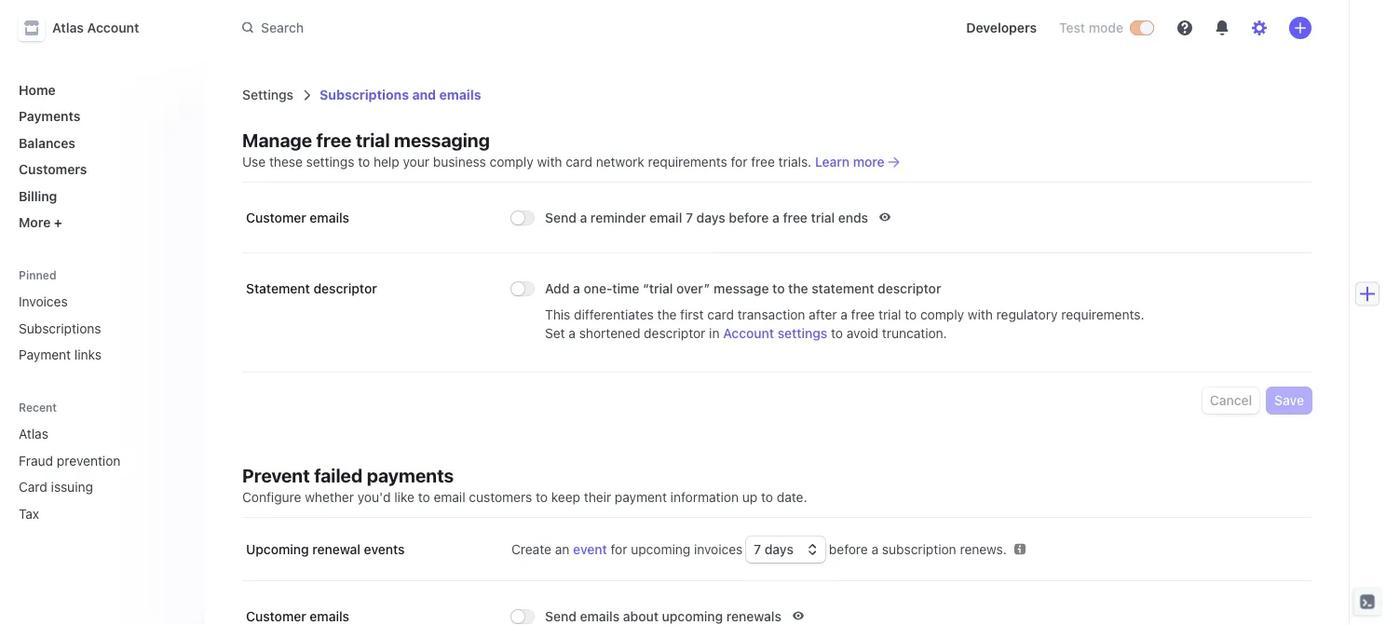 Task type: locate. For each thing, give the bounding box(es) containing it.
set
[[545, 326, 565, 341]]

atlas up home
[[52, 20, 84, 35]]

2 horizontal spatial descriptor
[[878, 281, 942, 296]]

customer emails down these
[[246, 210, 350, 226]]

1 horizontal spatial trial
[[811, 210, 835, 226]]

email left 7
[[650, 210, 683, 226]]

an
[[555, 542, 570, 557]]

statement
[[812, 281, 875, 296]]

trial left ends
[[811, 210, 835, 226]]

send left reminder
[[545, 210, 577, 226]]

with left regulatory
[[968, 307, 993, 322]]

0 horizontal spatial comply
[[490, 154, 534, 170]]

0 horizontal spatial account
[[87, 20, 139, 35]]

add
[[545, 281, 570, 296]]

customer
[[246, 210, 306, 226], [246, 609, 306, 624]]

1 horizontal spatial email
[[650, 210, 683, 226]]

a right set
[[569, 326, 576, 341]]

settings down after
[[778, 326, 828, 341]]

1 customer from the top
[[246, 210, 306, 226]]

1 horizontal spatial settings
[[778, 326, 828, 341]]

upcoming right about
[[662, 609, 723, 624]]

1 vertical spatial account
[[724, 326, 775, 341]]

to left keep
[[536, 490, 548, 505]]

trial inside this differentiates the first card transaction after a free trial to comply with regulatory requirements. set a shortened descriptor in
[[879, 307, 902, 322]]

card issuing link
[[11, 472, 164, 502]]

1 vertical spatial comply
[[921, 307, 965, 322]]

0 horizontal spatial subscriptions
[[19, 321, 101, 336]]

1 vertical spatial upcoming
[[662, 609, 723, 624]]

the left first
[[658, 307, 677, 322]]

to
[[358, 154, 370, 170], [773, 281, 785, 296], [905, 307, 917, 322], [831, 326, 843, 341], [418, 490, 430, 505], [536, 490, 548, 505], [762, 490, 774, 505]]

with inside this differentiates the first card transaction after a free trial to comply with regulatory requirements. set a shortened descriptor in
[[968, 307, 993, 322]]

0 horizontal spatial atlas
[[19, 426, 48, 442]]

trials.
[[779, 154, 812, 170]]

atlas account
[[52, 20, 139, 35]]

1 horizontal spatial the
[[789, 281, 809, 296]]

trial up help in the top left of the page
[[356, 129, 390, 151]]

requirements.
[[1062, 307, 1145, 322]]

0 vertical spatial customer emails
[[246, 210, 350, 226]]

2 customer from the top
[[246, 609, 306, 624]]

account inside "button"
[[87, 20, 139, 35]]

use these settings to help your business comply with card network requirements for free trials.
[[242, 154, 815, 170]]

billing link
[[11, 181, 190, 211]]

send down an
[[545, 609, 577, 624]]

0 vertical spatial email
[[650, 210, 683, 226]]

a down trials.
[[773, 210, 780, 226]]

tax link
[[11, 499, 164, 529]]

0 horizontal spatial the
[[658, 307, 677, 322]]

trial up truncation.
[[879, 307, 902, 322]]

0 vertical spatial atlas
[[52, 20, 84, 35]]

free down trials.
[[783, 210, 808, 226]]

2 customer emails from the top
[[246, 609, 350, 624]]

1 horizontal spatial atlas
[[52, 20, 84, 35]]

renewals
[[727, 609, 782, 624]]

payments link
[[11, 101, 190, 131]]

invoices
[[19, 294, 68, 309]]

1 horizontal spatial for
[[731, 154, 748, 170]]

1 vertical spatial atlas
[[19, 426, 48, 442]]

1 horizontal spatial with
[[968, 307, 993, 322]]

trial
[[356, 129, 390, 151], [811, 210, 835, 226], [879, 307, 902, 322]]

cancel button
[[1203, 388, 1260, 414]]

email right like
[[434, 490, 466, 505]]

1 vertical spatial subscriptions
[[19, 321, 101, 336]]

prevention
[[57, 453, 121, 468]]

1 vertical spatial the
[[658, 307, 677, 322]]

0 vertical spatial with
[[537, 154, 562, 170]]

2 vertical spatial trial
[[879, 307, 902, 322]]

in
[[709, 326, 720, 341]]

0 horizontal spatial before
[[729, 210, 769, 226]]

customer down these
[[246, 210, 306, 226]]

comply right business
[[490, 154, 534, 170]]

for right requirements
[[731, 154, 748, 170]]

0 vertical spatial comply
[[490, 154, 534, 170]]

0 vertical spatial send
[[545, 210, 577, 226]]

customer emails for send emails about upcoming renewals
[[246, 609, 350, 624]]

1 horizontal spatial subscriptions
[[320, 87, 409, 103]]

1 vertical spatial customer emails
[[246, 609, 350, 624]]

0 horizontal spatial for
[[611, 542, 628, 557]]

descriptor right statement
[[314, 281, 377, 296]]

the up transaction
[[789, 281, 809, 296]]

mode
[[1089, 20, 1124, 35]]

1 horizontal spatial card
[[708, 307, 734, 322]]

subscriptions
[[320, 87, 409, 103], [19, 321, 101, 336]]

tax
[[19, 506, 39, 521]]

time
[[613, 281, 640, 296]]

customers
[[469, 490, 532, 505]]

account
[[87, 20, 139, 35], [724, 326, 775, 341]]

1 horizontal spatial descriptor
[[644, 326, 706, 341]]

with
[[537, 154, 562, 170], [968, 307, 993, 322]]

recent element
[[0, 419, 205, 529]]

pinned navigation links element
[[11, 267, 190, 370]]

to up truncation.
[[905, 307, 917, 322]]

learn more
[[815, 154, 885, 170]]

settings down manage free trial messaging
[[306, 154, 355, 170]]

"trial
[[643, 281, 673, 296]]

descriptor down first
[[644, 326, 706, 341]]

manage free trial messaging
[[242, 129, 490, 151]]

comply up truncation.
[[921, 307, 965, 322]]

0 horizontal spatial trial
[[356, 129, 390, 151]]

the
[[789, 281, 809, 296], [658, 307, 677, 322]]

descriptor up truncation.
[[878, 281, 942, 296]]

1 horizontal spatial account
[[724, 326, 775, 341]]

card left network
[[566, 154, 593, 170]]

send
[[545, 210, 577, 226], [545, 609, 577, 624]]

upcoming down payment
[[631, 542, 691, 557]]

atlas inside atlas 'link'
[[19, 426, 48, 442]]

1 horizontal spatial comply
[[921, 307, 965, 322]]

with left network
[[537, 154, 562, 170]]

test mode
[[1060, 20, 1124, 35]]

account up home link
[[87, 20, 139, 35]]

transaction
[[738, 307, 806, 322]]

1 horizontal spatial before
[[829, 542, 868, 557]]

1 vertical spatial trial
[[811, 210, 835, 226]]

0 vertical spatial customer
[[246, 210, 306, 226]]

atlas account button
[[19, 15, 158, 41]]

1 vertical spatial card
[[708, 307, 734, 322]]

fraud
[[19, 453, 53, 468]]

1 customer emails from the top
[[246, 210, 350, 226]]

subscriptions inside subscriptions link
[[19, 321, 101, 336]]

save button
[[1268, 388, 1312, 414]]

atlas inside atlas account "button"
[[52, 20, 84, 35]]

events
[[364, 542, 405, 557]]

1 vertical spatial send
[[545, 609, 577, 624]]

for right event link
[[611, 542, 628, 557]]

1 vertical spatial customer
[[246, 609, 306, 624]]

free up the avoid
[[852, 307, 875, 322]]

subscriptions and emails
[[320, 87, 481, 103]]

differentiates
[[574, 307, 654, 322]]

for
[[731, 154, 748, 170], [611, 542, 628, 557]]

notifications image
[[1215, 21, 1230, 35]]

customer emails down upcoming
[[246, 609, 350, 624]]

2 horizontal spatial trial
[[879, 307, 902, 322]]

atlas for atlas account
[[52, 20, 84, 35]]

emails
[[440, 87, 481, 103], [310, 210, 350, 226], [310, 609, 350, 624], [580, 609, 620, 624]]

your
[[403, 154, 430, 170]]

0 horizontal spatial settings
[[306, 154, 355, 170]]

send for send emails about upcoming renewals
[[545, 609, 577, 624]]

customer emails for send a reminder email 7 days before a free trial ends
[[246, 210, 350, 226]]

over"
[[677, 281, 711, 296]]

1 vertical spatial for
[[611, 542, 628, 557]]

descriptor
[[314, 281, 377, 296], [878, 281, 942, 296], [644, 326, 706, 341]]

2 send from the top
[[545, 609, 577, 624]]

date.
[[777, 490, 808, 505]]

subscriptions up manage free trial messaging
[[320, 87, 409, 103]]

trial for the
[[879, 307, 902, 322]]

subscriptions up payment links
[[19, 321, 101, 336]]

free inside this differentiates the first card transaction after a free trial to comply with regulatory requirements. set a shortened descriptor in
[[852, 307, 875, 322]]

0 horizontal spatial card
[[566, 154, 593, 170]]

statement
[[246, 281, 310, 296]]

1 vertical spatial email
[[434, 490, 466, 505]]

0 vertical spatial card
[[566, 154, 593, 170]]

learn more link
[[815, 153, 900, 171]]

home
[[19, 82, 56, 97]]

0 vertical spatial subscriptions
[[320, 87, 409, 103]]

network
[[596, 154, 645, 170]]

recent navigation links element
[[0, 400, 205, 529]]

emails left about
[[580, 609, 620, 624]]

subscriptions for subscriptions
[[19, 321, 101, 336]]

subscriptions for subscriptions and emails
[[320, 87, 409, 103]]

0 vertical spatial settings
[[306, 154, 355, 170]]

a
[[580, 210, 587, 226], [773, 210, 780, 226], [573, 281, 581, 296], [841, 307, 848, 322], [569, 326, 576, 341], [872, 542, 879, 557]]

card up in
[[708, 307, 734, 322]]

atlas
[[52, 20, 84, 35], [19, 426, 48, 442]]

Search text field
[[231, 11, 757, 45]]

whether
[[305, 490, 354, 505]]

0 vertical spatial upcoming
[[631, 542, 691, 557]]

0 horizontal spatial email
[[434, 490, 466, 505]]

1 send from the top
[[545, 210, 577, 226]]

requirements
[[648, 154, 728, 170]]

customer down upcoming
[[246, 609, 306, 624]]

1 vertical spatial with
[[968, 307, 993, 322]]

to down manage free trial messaging
[[358, 154, 370, 170]]

before left subscription
[[829, 542, 868, 557]]

settings image
[[1253, 21, 1268, 35]]

trial for reminder
[[811, 210, 835, 226]]

upcoming
[[631, 542, 691, 557], [662, 609, 723, 624]]

0 vertical spatial account
[[87, 20, 139, 35]]

prevent
[[242, 464, 310, 486]]

0 vertical spatial trial
[[356, 129, 390, 151]]

issuing
[[51, 480, 93, 495]]

account down transaction
[[724, 326, 775, 341]]

before right days
[[729, 210, 769, 226]]

pinned element
[[11, 287, 190, 370]]

to right up
[[762, 490, 774, 505]]

card
[[566, 154, 593, 170], [708, 307, 734, 322]]

fraud prevention
[[19, 453, 121, 468]]

atlas up fraud
[[19, 426, 48, 442]]

0 horizontal spatial descriptor
[[314, 281, 377, 296]]



Task type: describe. For each thing, give the bounding box(es) containing it.
help image
[[1178, 21, 1193, 35]]

a up account settings to avoid truncation.
[[841, 307, 848, 322]]

a left subscription
[[872, 542, 879, 557]]

developers
[[967, 20, 1037, 35]]

one-
[[584, 281, 613, 296]]

about
[[623, 609, 659, 624]]

up
[[743, 490, 758, 505]]

renewal
[[313, 542, 361, 557]]

settings
[[242, 87, 294, 103]]

days
[[697, 210, 726, 226]]

prevent failed payments configure whether you'd like to email customers to keep their payment information up to date.
[[242, 464, 808, 505]]

to right like
[[418, 490, 430, 505]]

add a one-time "trial over" message to the statement descriptor
[[545, 281, 942, 296]]

1 vertical spatial before
[[829, 542, 868, 557]]

save
[[1275, 393, 1305, 408]]

free right the manage
[[316, 129, 352, 151]]

messaging
[[394, 129, 490, 151]]

descriptor inside this differentiates the first card transaction after a free trial to comply with regulatory requirements. set a shortened descriptor in
[[644, 326, 706, 341]]

failed
[[314, 464, 363, 486]]

more
[[854, 154, 885, 170]]

a left reminder
[[580, 210, 587, 226]]

renews.
[[960, 542, 1007, 557]]

+
[[54, 215, 62, 230]]

customer for send emails about upcoming renewals
[[246, 609, 306, 624]]

payments
[[19, 109, 80, 124]]

you'd
[[358, 490, 391, 505]]

payment
[[19, 347, 71, 363]]

invoices
[[694, 542, 743, 557]]

core navigation links element
[[11, 75, 190, 238]]

more +
[[19, 215, 62, 230]]

fraud prevention link
[[11, 446, 164, 476]]

payment
[[615, 490, 667, 505]]

regulatory
[[997, 307, 1058, 322]]

subscription
[[883, 542, 957, 557]]

emails right and at the left of page
[[440, 87, 481, 103]]

ends
[[839, 210, 869, 226]]

like
[[394, 490, 415, 505]]

free left trials.
[[751, 154, 775, 170]]

developers link
[[959, 13, 1045, 43]]

card inside this differentiates the first card transaction after a free trial to comply with regulatory requirements. set a shortened descriptor in
[[708, 307, 734, 322]]

upcoming renewal events
[[246, 542, 405, 557]]

message
[[714, 281, 769, 296]]

create
[[512, 542, 552, 557]]

cancel
[[1210, 393, 1253, 408]]

balances
[[19, 135, 75, 151]]

comply inside this differentiates the first card transaction after a free trial to comply with regulatory requirements. set a shortened descriptor in
[[921, 307, 965, 322]]

use
[[242, 154, 266, 170]]

links
[[74, 347, 102, 363]]

Search search field
[[231, 11, 757, 45]]

to down after
[[831, 326, 843, 341]]

atlas for atlas
[[19, 426, 48, 442]]

before a subscription renews.
[[829, 542, 1007, 557]]

send emails about upcoming renewals
[[545, 609, 782, 624]]

emails up statement descriptor
[[310, 210, 350, 226]]

payment links
[[19, 347, 102, 363]]

account settings link
[[724, 324, 828, 343]]

business
[[433, 154, 486, 170]]

home link
[[11, 75, 190, 105]]

atlas link
[[11, 419, 164, 449]]

send for send a reminder email 7 days before a free trial ends
[[545, 210, 577, 226]]

subscriptions link
[[11, 313, 190, 343]]

after
[[809, 307, 837, 322]]

invoices link
[[11, 287, 190, 317]]

these
[[269, 154, 303, 170]]

0 vertical spatial the
[[789, 281, 809, 296]]

upcoming
[[246, 542, 309, 557]]

shortened
[[579, 326, 641, 341]]

help
[[374, 154, 400, 170]]

settings link
[[242, 87, 294, 103]]

avoid
[[847, 326, 879, 341]]

balances link
[[11, 128, 190, 158]]

account settings to avoid truncation.
[[724, 326, 948, 341]]

customer for send a reminder email 7 days before a free trial ends
[[246, 210, 306, 226]]

7
[[686, 210, 693, 226]]

emails down "upcoming renewal events"
[[310, 609, 350, 624]]

first
[[681, 307, 704, 322]]

to up transaction
[[773, 281, 785, 296]]

a right 'add' on the top of the page
[[573, 281, 581, 296]]

the inside this differentiates the first card transaction after a free trial to comply with regulatory requirements. set a shortened descriptor in
[[658, 307, 677, 322]]

customers link
[[11, 154, 190, 185]]

search
[[261, 20, 304, 35]]

0 horizontal spatial with
[[537, 154, 562, 170]]

this
[[545, 307, 571, 322]]

0 vertical spatial before
[[729, 210, 769, 226]]

test
[[1060, 20, 1086, 35]]

email inside prevent failed payments configure whether you'd like to email customers to keep their payment information up to date.
[[434, 490, 466, 505]]

more
[[19, 215, 51, 230]]

statement descriptor
[[246, 281, 377, 296]]

create an event for upcoming invoices
[[512, 542, 743, 557]]

card
[[19, 480, 47, 495]]

keep
[[552, 490, 581, 505]]

payments
[[367, 464, 454, 486]]

reminder
[[591, 210, 646, 226]]

payment links link
[[11, 340, 190, 370]]

truncation.
[[883, 326, 948, 341]]

recent
[[19, 401, 57, 414]]

their
[[584, 490, 612, 505]]

1 vertical spatial settings
[[778, 326, 828, 341]]

manage
[[242, 129, 312, 151]]

and
[[412, 87, 436, 103]]

to inside this differentiates the first card transaction after a free trial to comply with regulatory requirements. set a shortened descriptor in
[[905, 307, 917, 322]]

billing
[[19, 188, 57, 204]]

0 vertical spatial for
[[731, 154, 748, 170]]



Task type: vqa. For each thing, say whether or not it's contained in the screenshot.
Customer to the top
yes



